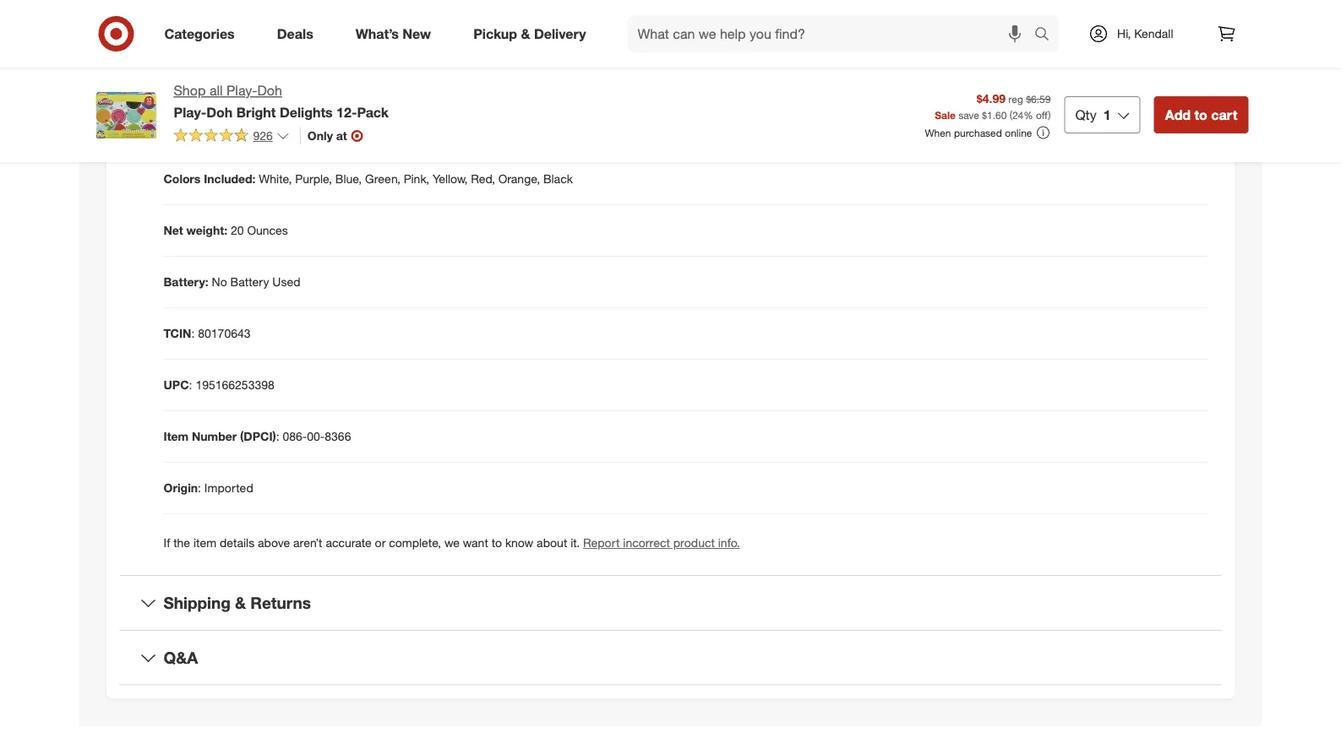 Task type: vqa. For each thing, say whether or not it's contained in the screenshot.
middle "May"
no



Task type: locate. For each thing, give the bounding box(es) containing it.
bright
[[236, 104, 276, 120]]

if
[[164, 536, 170, 551]]

12-
[[336, 104, 357, 120]]

it.
[[571, 536, 580, 551]]

pink,
[[404, 172, 429, 187]]

: for 80170643
[[191, 326, 195, 341]]

add to cart
[[1165, 106, 1238, 123]]

1 vertical spatial to
[[492, 536, 502, 551]]

q&a
[[164, 648, 198, 668]]

number
[[192, 429, 237, 444]]

orange,
[[498, 172, 540, 187]]

: left 80170643
[[191, 326, 195, 341]]

item number (dpci) : 086-00-8366
[[164, 429, 351, 444]]

: left imported
[[198, 481, 201, 496]]

want
[[463, 536, 488, 551]]

educational
[[164, 69, 230, 83]]

incorrect
[[623, 536, 670, 551]]

focus:
[[234, 69, 271, 83]]

0 horizontal spatial &
[[235, 593, 246, 613]]

colors included: white, purple, blue, green, pink, yellow, red, orange, black
[[164, 172, 573, 187]]

item
[[164, 429, 189, 444]]

$4.99 reg $6.59 sale save $ 1.60 ( 24 % off )
[[935, 91, 1051, 121]]

1 vertical spatial doh
[[206, 104, 233, 120]]

)
[[1048, 109, 1051, 121]]

reg
[[1009, 93, 1023, 105]]

deals link
[[263, 15, 334, 52]]

shop
[[174, 82, 206, 99]]

to right the want
[[492, 536, 502, 551]]

used
[[272, 275, 301, 290]]

shipping
[[164, 593, 231, 613]]

pickup & delivery link
[[459, 15, 607, 52]]

off
[[1036, 109, 1048, 121]]

to right add
[[1195, 106, 1208, 123]]

doh down all
[[206, 104, 233, 120]]

&
[[521, 25, 530, 42], [235, 593, 246, 613]]

$
[[982, 109, 987, 121]]

%
[[1024, 109, 1033, 121]]

add to cart button
[[1154, 96, 1249, 134]]

& right pickup
[[521, 25, 530, 42]]

accurate
[[326, 536, 372, 551]]

doh up bright
[[257, 82, 282, 99]]

battery
[[230, 275, 269, 290]]

play- up bright
[[227, 82, 257, 99]]

1 horizontal spatial doh
[[257, 82, 282, 99]]

:
[[191, 326, 195, 341], [189, 378, 192, 393], [276, 429, 279, 444], [198, 481, 201, 496]]

1.60
[[987, 109, 1007, 121]]

no
[[212, 275, 227, 290]]

: left '195166253398'
[[189, 378, 192, 393]]

00-
[[307, 429, 325, 444]]

cpsc choking hazard warnings: choking_hazard_small_parts
[[164, 17, 505, 32]]

0 vertical spatial &
[[521, 25, 530, 42]]

1 horizontal spatial to
[[1195, 106, 1208, 123]]

delivery
[[534, 25, 586, 42]]

q&a button
[[120, 631, 1222, 685]]

doh
[[257, 82, 282, 99], [206, 104, 233, 120]]

we
[[444, 536, 460, 551]]

online
[[1005, 126, 1032, 139]]

24
[[1012, 109, 1024, 121]]

80170643
[[198, 326, 251, 341]]

1 vertical spatial &
[[235, 593, 246, 613]]

product
[[673, 536, 715, 551]]

cpsc
[[164, 17, 197, 32]]

1 horizontal spatial play-
[[227, 82, 257, 99]]

image of play-doh bright delights 12-pack image
[[93, 81, 160, 149]]

upc
[[164, 378, 189, 393]]

if the item details above aren't accurate or complete, we want to know about it. report incorrect product info.
[[164, 536, 740, 551]]

returns
[[250, 593, 311, 613]]

0 horizontal spatial doh
[[206, 104, 233, 120]]

to
[[1195, 106, 1208, 123], [492, 536, 502, 551]]

above
[[258, 536, 290, 551]]

926 link
[[174, 127, 290, 147]]

0 vertical spatial to
[[1195, 106, 1208, 123]]

hi, kendall
[[1117, 26, 1174, 41]]

battery:
[[164, 275, 208, 290]]

search button
[[1027, 15, 1068, 56]]

includes:
[[164, 120, 214, 135]]

all
[[210, 82, 223, 99]]

play- down shop
[[174, 104, 206, 120]]

aren't
[[293, 536, 322, 551]]

only at
[[308, 128, 347, 143]]

: for 195166253398
[[189, 378, 192, 393]]

& left returns at left bottom
[[235, 593, 246, 613]]

yellow,
[[433, 172, 468, 187]]

only
[[308, 128, 333, 143]]

what's
[[356, 25, 399, 42]]

included:
[[204, 172, 256, 187]]

qty
[[1075, 106, 1097, 123]]

: for imported
[[198, 481, 201, 496]]

shipping & returns
[[164, 593, 311, 613]]

white,
[[259, 172, 292, 187]]

0 vertical spatial doh
[[257, 82, 282, 99]]

1 horizontal spatial &
[[521, 25, 530, 42]]

1 vertical spatial play-
[[174, 104, 206, 120]]

imported
[[204, 481, 253, 496]]

sale
[[935, 109, 956, 121]]

& inside dropdown button
[[235, 593, 246, 613]]



Task type: describe. For each thing, give the bounding box(es) containing it.
& for shipping
[[235, 593, 246, 613]]

shop all play-doh play-doh bright delights 12-pack
[[174, 82, 389, 120]]

educational focus: creative thinking
[[164, 69, 366, 83]]

0 horizontal spatial to
[[492, 536, 502, 551]]

8366
[[325, 429, 351, 444]]

0 horizontal spatial play-
[[174, 104, 206, 120]]

the
[[173, 536, 190, 551]]

What can we help you find? suggestions appear below search field
[[628, 15, 1039, 52]]

colors
[[164, 172, 201, 187]]

pickup & delivery
[[473, 25, 586, 42]]

1
[[1104, 106, 1111, 123]]

weight:
[[186, 223, 227, 238]]

pickup
[[473, 25, 517, 42]]

about
[[537, 536, 567, 551]]

hazard
[[250, 17, 290, 32]]

$4.99
[[977, 91, 1006, 106]]

new
[[403, 25, 431, 42]]

tool
[[271, 120, 293, 135]]

origin
[[164, 481, 198, 496]]

categories
[[164, 25, 235, 42]]

search
[[1027, 27, 1068, 44]]

black
[[543, 172, 573, 187]]

$6.59
[[1026, 93, 1051, 105]]

delights
[[280, 104, 333, 120]]

hi,
[[1117, 26, 1131, 41]]

choking
[[200, 17, 247, 32]]

red,
[[471, 172, 495, 187]]

purchased
[[954, 126, 1002, 139]]

(
[[1010, 109, 1012, 121]]

shipping & returns button
[[120, 577, 1222, 630]]

creative
[[274, 69, 318, 83]]

complete,
[[389, 536, 441, 551]]

& for pickup
[[521, 25, 530, 42]]

tcin
[[164, 326, 191, 341]]

add
[[1165, 106, 1191, 123]]

086-
[[283, 429, 307, 444]]

cart
[[1211, 106, 1238, 123]]

choking_hazard_small_parts
[[353, 17, 505, 32]]

origin : imported
[[164, 481, 253, 496]]

green,
[[365, 172, 401, 187]]

info.
[[718, 536, 740, 551]]

pack
[[357, 104, 389, 120]]

kendall
[[1134, 26, 1174, 41]]

report incorrect product info. button
[[583, 535, 740, 552]]

926
[[253, 128, 273, 143]]

(dpci)
[[240, 429, 276, 444]]

0 vertical spatial play-
[[227, 82, 257, 99]]

20
[[231, 223, 244, 238]]

what's new link
[[341, 15, 452, 52]]

at
[[336, 128, 347, 143]]

includes: sculpting tool
[[164, 120, 293, 135]]

what's new
[[356, 25, 431, 42]]

item
[[193, 536, 216, 551]]

to inside button
[[1195, 106, 1208, 123]]

: left 086-
[[276, 429, 279, 444]]

net
[[164, 223, 183, 238]]

know
[[505, 536, 533, 551]]

warnings:
[[293, 17, 349, 32]]

qty 1
[[1075, 106, 1111, 123]]

when
[[925, 126, 951, 139]]

report
[[583, 536, 620, 551]]

deals
[[277, 25, 313, 42]]

when purchased online
[[925, 126, 1032, 139]]

ounces
[[247, 223, 288, 238]]

details
[[220, 536, 255, 551]]

purple,
[[295, 172, 332, 187]]



